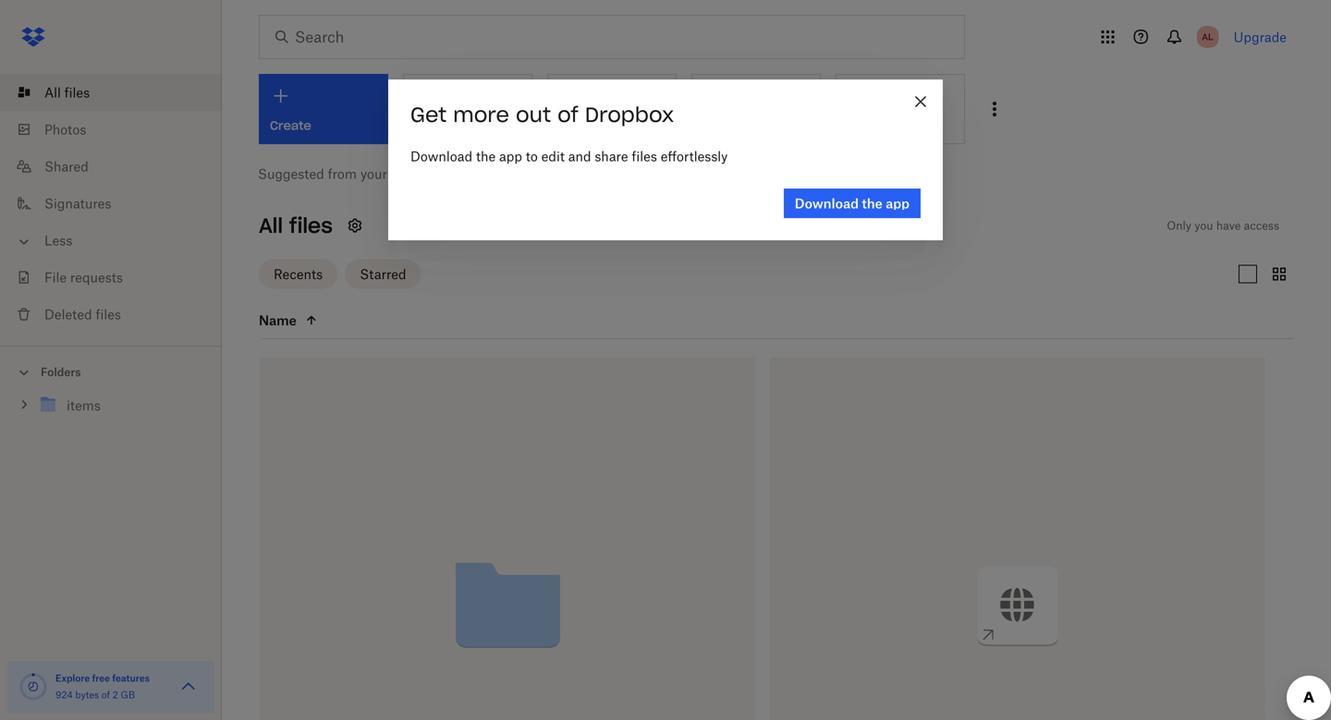 Task type: locate. For each thing, give the bounding box(es) containing it.
2
[[113, 689, 118, 701]]

of inside explore free features 924 bytes of 2 gb
[[101, 689, 110, 701]]

app for download the app to edit and share files effortlessly
[[499, 148, 522, 164]]

bytes
[[75, 689, 99, 701]]

all files link
[[15, 74, 222, 111]]

of right out
[[558, 102, 579, 128]]

of left 2 at the bottom of the page
[[101, 689, 110, 701]]

share
[[595, 148, 628, 164]]

0 horizontal spatial download
[[411, 148, 473, 164]]

suggested
[[258, 166, 324, 182]]

list containing all files
[[0, 63, 222, 346]]

files down "file requests" link
[[96, 307, 121, 322]]

upgrade
[[1234, 29, 1287, 45]]

starred button
[[345, 259, 421, 289]]

suggested from your activity
[[258, 166, 435, 182]]

file
[[44, 270, 67, 285]]

1 horizontal spatial download
[[795, 195, 859, 211]]

photos
[[44, 122, 86, 137]]

edit
[[542, 148, 565, 164]]

0 horizontal spatial all
[[44, 85, 61, 100]]

you
[[1195, 219, 1214, 233]]

less
[[44, 233, 72, 248]]

0 vertical spatial the
[[476, 148, 496, 164]]

0 vertical spatial all
[[44, 85, 61, 100]]

0 horizontal spatial the
[[476, 148, 496, 164]]

the
[[476, 148, 496, 164], [862, 195, 883, 211]]

1 vertical spatial app
[[886, 195, 910, 211]]

0 horizontal spatial of
[[101, 689, 110, 701]]

0 horizontal spatial app
[[499, 148, 522, 164]]

all down suggested
[[259, 213, 283, 239]]

photos link
[[15, 111, 222, 148]]

of
[[558, 102, 579, 128], [101, 689, 110, 701]]

1 vertical spatial the
[[862, 195, 883, 211]]

all files
[[44, 85, 90, 100], [259, 213, 333, 239]]

files up photos
[[64, 85, 90, 100]]

the inside button
[[862, 195, 883, 211]]

get more out of dropbox
[[411, 102, 674, 128]]

1 vertical spatial download
[[795, 195, 859, 211]]

the for download the app
[[862, 195, 883, 211]]

0 vertical spatial download
[[411, 148, 473, 164]]

file requests
[[44, 270, 123, 285]]

1 horizontal spatial all
[[259, 213, 283, 239]]

1 horizontal spatial app
[[886, 195, 910, 211]]

activity
[[391, 166, 435, 182]]

of inside dialog
[[558, 102, 579, 128]]

all files inside "link"
[[44, 85, 90, 100]]

to
[[526, 148, 538, 164]]

deleted files link
[[15, 296, 222, 333]]

1 horizontal spatial of
[[558, 102, 579, 128]]

download for download the app
[[795, 195, 859, 211]]

out
[[516, 102, 551, 128]]

all files up recents
[[259, 213, 333, 239]]

all
[[44, 85, 61, 100], [259, 213, 283, 239]]

create
[[559, 119, 601, 134]]

1 vertical spatial of
[[101, 689, 110, 701]]

shared
[[44, 159, 89, 174]]

name button
[[259, 309, 414, 331]]

files right "share"
[[632, 148, 657, 164]]

app
[[499, 148, 522, 164], [886, 195, 910, 211]]

0 vertical spatial app
[[499, 148, 522, 164]]

0 vertical spatial all files
[[44, 85, 90, 100]]

0 horizontal spatial all files
[[44, 85, 90, 100]]

explore
[[55, 673, 90, 684]]

0 vertical spatial of
[[558, 102, 579, 128]]

all up photos
[[44, 85, 61, 100]]

your
[[360, 166, 387, 182]]

1 horizontal spatial the
[[862, 195, 883, 211]]

files
[[64, 85, 90, 100], [632, 148, 657, 164], [289, 213, 333, 239], [96, 307, 121, 322]]

download
[[411, 148, 473, 164], [795, 195, 859, 211]]

less image
[[15, 233, 33, 251]]

all files up photos
[[44, 85, 90, 100]]

1 vertical spatial all files
[[259, 213, 333, 239]]

download inside button
[[795, 195, 859, 211]]

app inside button
[[886, 195, 910, 211]]

list
[[0, 63, 222, 346]]

files inside "link"
[[64, 85, 90, 100]]

signatures link
[[15, 185, 222, 222]]



Task type: describe. For each thing, give the bounding box(es) containing it.
more
[[453, 102, 509, 128]]

requests
[[70, 270, 123, 285]]

create folder
[[559, 119, 641, 134]]

file, money.web row
[[770, 358, 1266, 720]]

shared link
[[15, 148, 222, 185]]

get
[[411, 102, 447, 128]]

recents
[[274, 266, 323, 282]]

app for download the app
[[886, 195, 910, 211]]

deleted files
[[44, 307, 121, 322]]

1 vertical spatial all
[[259, 213, 283, 239]]

recents button
[[259, 259, 338, 289]]

starred
[[360, 266, 406, 282]]

effortlessly
[[661, 148, 728, 164]]

deleted
[[44, 307, 92, 322]]

all files list item
[[0, 74, 222, 111]]

and
[[568, 148, 591, 164]]

create folder button
[[547, 74, 677, 144]]

file requests link
[[15, 259, 222, 296]]

the for download the app to edit and share files effortlessly
[[476, 148, 496, 164]]

get more out of dropbox dialog
[[388, 79, 943, 246]]

files up recents
[[289, 213, 333, 239]]

features
[[112, 673, 150, 684]]

only
[[1167, 219, 1192, 233]]

name
[[259, 313, 297, 328]]

download the app to edit and share files effortlessly
[[411, 148, 728, 164]]

free
[[92, 673, 110, 684]]

download the app
[[795, 195, 910, 211]]

gb
[[121, 689, 135, 701]]

from
[[328, 166, 357, 182]]

explore free features 924 bytes of 2 gb
[[55, 673, 150, 701]]

1 horizontal spatial all files
[[259, 213, 333, 239]]

924
[[55, 689, 73, 701]]

dropbox image
[[15, 18, 52, 55]]

only you have access
[[1167, 219, 1280, 233]]

access
[[1244, 219, 1280, 233]]

files inside the get more out of dropbox dialog
[[632, 148, 657, 164]]

folder, items row
[[260, 358, 755, 720]]

upgrade link
[[1234, 29, 1287, 45]]

download for download the app to edit and share files effortlessly
[[411, 148, 473, 164]]

dropbox
[[585, 102, 674, 128]]

download the app button
[[784, 189, 921, 218]]

quota usage element
[[18, 672, 48, 702]]

folders
[[41, 365, 81, 379]]

have
[[1217, 219, 1241, 233]]

folder
[[604, 119, 641, 134]]

all inside "link"
[[44, 85, 61, 100]]

folders button
[[0, 358, 222, 385]]

signatures
[[44, 196, 111, 211]]



Task type: vqa. For each thing, say whether or not it's contained in the screenshot.
As
no



